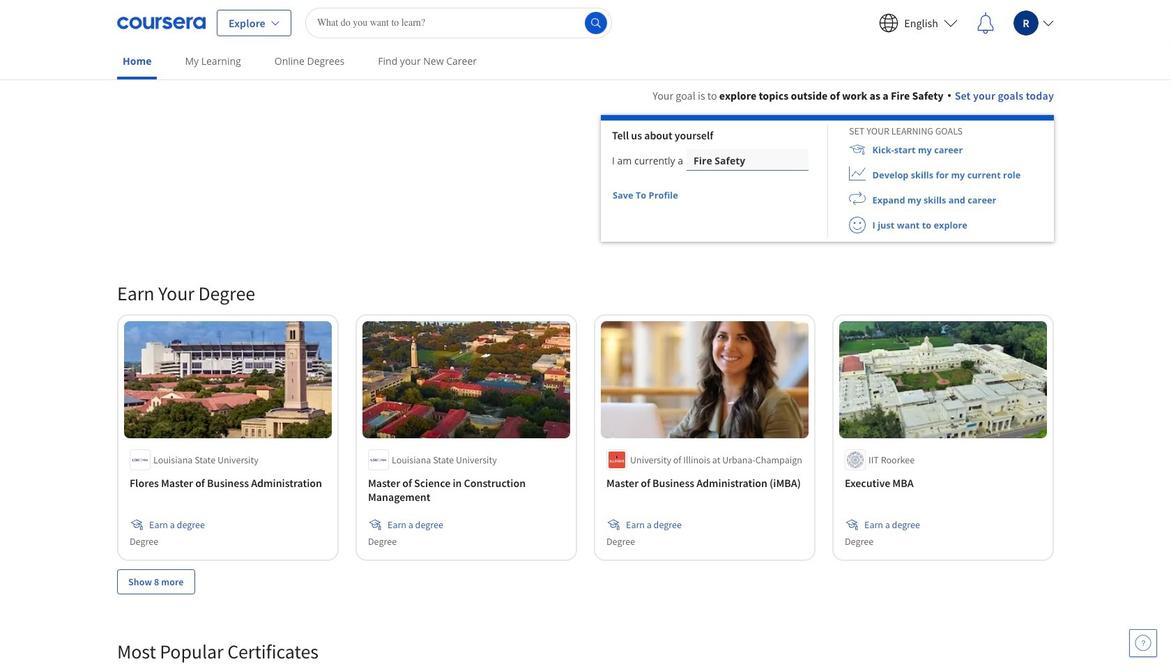 Task type: describe. For each thing, give the bounding box(es) containing it.
earn your degree collection element
[[109, 259, 1062, 617]]



Task type: locate. For each thing, give the bounding box(es) containing it.
None search field
[[305, 7, 612, 38]]

main content
[[0, 70, 1171, 671]]

coursera image
[[117, 12, 206, 34]]

help center image
[[1135, 635, 1152, 652]]

status
[[679, 194, 686, 198]]

What do you want to learn? text field
[[305, 7, 612, 38]]



Task type: vqa. For each thing, say whether or not it's contained in the screenshot.
the learners
no



